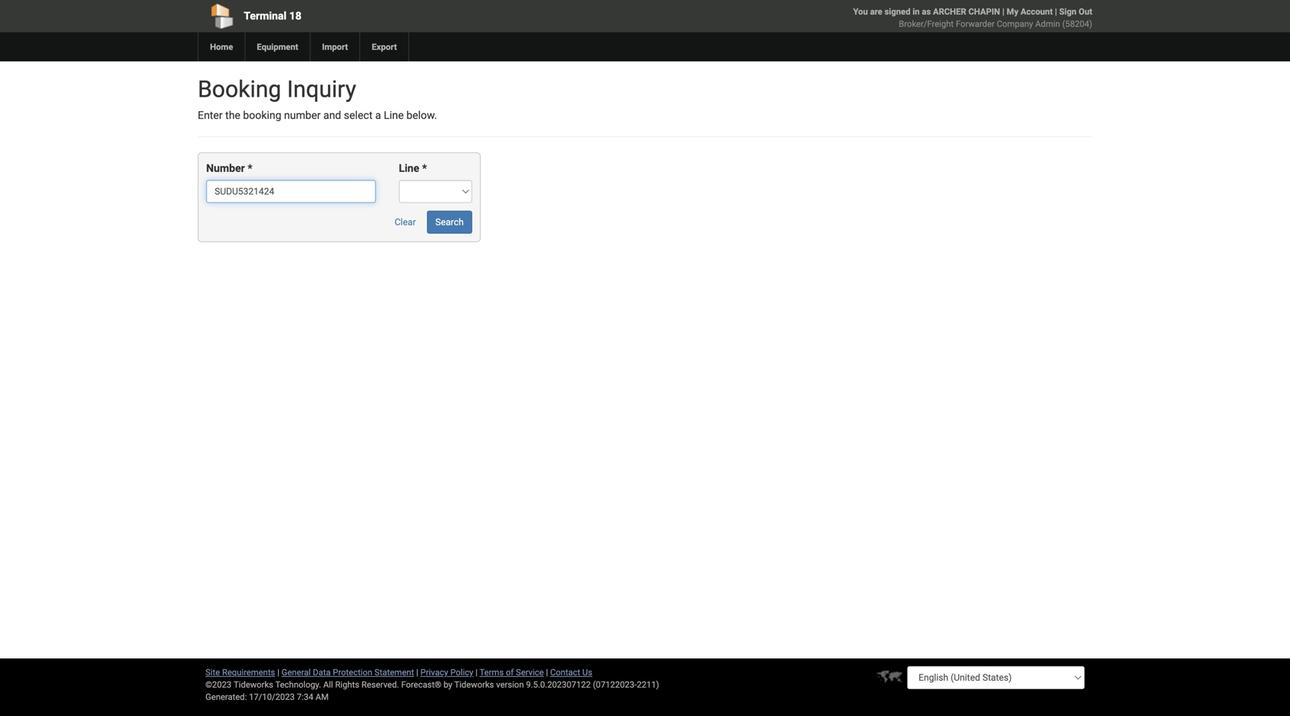 Task type: vqa. For each thing, say whether or not it's contained in the screenshot.
second * from left
yes



Task type: locate. For each thing, give the bounding box(es) containing it.
data
[[313, 668, 331, 678]]

in
[[913, 7, 920, 17]]

all
[[323, 680, 333, 690]]

0 horizontal spatial *
[[248, 162, 253, 175]]

* for number *
[[248, 162, 253, 175]]

and
[[324, 109, 341, 122]]

(58204)
[[1063, 19, 1093, 29]]

| up the 9.5.0.202307122
[[546, 668, 548, 678]]

protection
[[333, 668, 373, 678]]

enter
[[198, 109, 223, 122]]

1 * from the left
[[248, 162, 253, 175]]

search button
[[427, 211, 472, 234]]

line inside booking inquiry enter the booking number and select a line below.
[[384, 109, 404, 122]]

broker/freight
[[899, 19, 954, 29]]

site requirements link
[[206, 668, 275, 678]]

sign out link
[[1060, 7, 1093, 17]]

0 vertical spatial line
[[384, 109, 404, 122]]

| left general
[[277, 668, 280, 678]]

line right a
[[384, 109, 404, 122]]

privacy policy link
[[421, 668, 474, 678]]

company
[[997, 19, 1034, 29]]

general data protection statement link
[[282, 668, 414, 678]]

select
[[344, 109, 373, 122]]

technology.
[[275, 680, 321, 690]]

* right number
[[248, 162, 253, 175]]

9.5.0.202307122
[[526, 680, 591, 690]]

terms
[[480, 668, 504, 678]]

* down below.
[[422, 162, 427, 175]]

forwarder
[[956, 19, 995, 29]]

clear
[[395, 217, 416, 228]]

line
[[384, 109, 404, 122], [399, 162, 420, 175]]

service
[[516, 668, 544, 678]]

the
[[225, 109, 241, 122]]

statement
[[375, 668, 414, 678]]

below.
[[407, 109, 437, 122]]

archer
[[934, 7, 967, 17]]

*
[[248, 162, 253, 175], [422, 162, 427, 175]]

terminal
[[244, 10, 287, 22]]

2 * from the left
[[422, 162, 427, 175]]

| left my
[[1003, 7, 1005, 17]]

home
[[210, 42, 233, 52]]

search
[[436, 217, 464, 228]]

export
[[372, 42, 397, 52]]

a
[[375, 109, 381, 122]]

forecast®
[[401, 680, 442, 690]]

admin
[[1036, 19, 1061, 29]]

us
[[583, 668, 593, 678]]

number
[[284, 109, 321, 122]]

(07122023-
[[593, 680, 637, 690]]

generated:
[[206, 693, 247, 703]]

line up clear
[[399, 162, 420, 175]]

1 horizontal spatial *
[[422, 162, 427, 175]]

you
[[854, 7, 868, 17]]

am
[[316, 693, 329, 703]]

account
[[1021, 7, 1053, 17]]

are
[[871, 7, 883, 17]]

| up "forecast®" at the bottom of page
[[416, 668, 419, 678]]

site
[[206, 668, 220, 678]]

import link
[[310, 32, 360, 61]]

|
[[1003, 7, 1005, 17], [1055, 7, 1058, 17], [277, 668, 280, 678], [416, 668, 419, 678], [476, 668, 478, 678], [546, 668, 548, 678]]

import
[[322, 42, 348, 52]]



Task type: describe. For each thing, give the bounding box(es) containing it.
privacy
[[421, 668, 448, 678]]

policy
[[451, 668, 474, 678]]

my account link
[[1007, 7, 1053, 17]]

booking
[[243, 109, 282, 122]]

reserved.
[[362, 680, 399, 690]]

line *
[[399, 162, 427, 175]]

by
[[444, 680, 453, 690]]

| up tideworks at the bottom left of page
[[476, 668, 478, 678]]

1 vertical spatial line
[[399, 162, 420, 175]]

rights
[[335, 680, 360, 690]]

terminal 18 link
[[198, 0, 557, 32]]

17/10/2023
[[249, 693, 295, 703]]

export link
[[360, 32, 409, 61]]

as
[[922, 7, 931, 17]]

requirements
[[222, 668, 275, 678]]

number *
[[206, 162, 253, 175]]

clear button
[[386, 211, 424, 234]]

inquiry
[[287, 76, 356, 103]]

| left sign
[[1055, 7, 1058, 17]]

tideworks
[[455, 680, 494, 690]]

booking inquiry enter the booking number and select a line below.
[[198, 76, 437, 122]]

©2023 tideworks
[[206, 680, 273, 690]]

my
[[1007, 7, 1019, 17]]

contact us link
[[550, 668, 593, 678]]

you are signed in as archer chapin | my account | sign out broker/freight forwarder company admin (58204)
[[854, 7, 1093, 29]]

booking
[[198, 76, 281, 103]]

of
[[506, 668, 514, 678]]

site requirements | general data protection statement | privacy policy | terms of service | contact us ©2023 tideworks technology. all rights reserved. forecast® by tideworks version 9.5.0.202307122 (07122023-2211) generated: 17/10/2023 7:34 am
[[206, 668, 659, 703]]

Number * text field
[[206, 180, 376, 203]]

out
[[1079, 7, 1093, 17]]

home link
[[198, 32, 245, 61]]

* for line *
[[422, 162, 427, 175]]

contact
[[550, 668, 581, 678]]

sign
[[1060, 7, 1077, 17]]

2211)
[[637, 680, 659, 690]]

number
[[206, 162, 245, 175]]

chapin
[[969, 7, 1001, 17]]

equipment link
[[245, 32, 310, 61]]

7:34
[[297, 693, 314, 703]]

signed
[[885, 7, 911, 17]]

terms of service link
[[480, 668, 544, 678]]

general
[[282, 668, 311, 678]]

version
[[496, 680, 524, 690]]

equipment
[[257, 42, 298, 52]]

18
[[289, 10, 302, 22]]

terminal 18
[[244, 10, 302, 22]]



